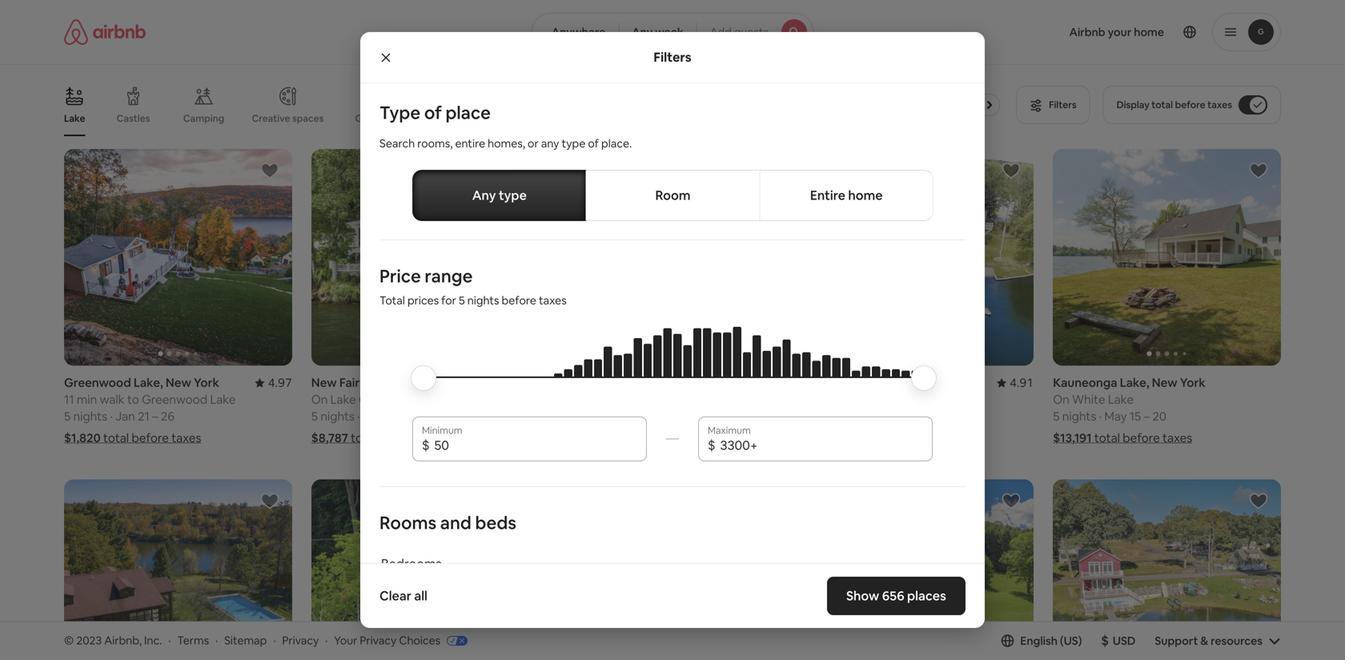 Task type: locate. For each thing, give the bounding box(es) containing it.
2 horizontal spatial york
[[1181, 375, 1206, 391]]

show for show 656 places
[[847, 588, 880, 604]]

1 york from the left
[[194, 375, 219, 391]]

filters dialog
[[360, 32, 985, 660]]

21 down callicoon, new york on the bottom left of page
[[659, 409, 670, 424]]

5 nights · may 16 – 21 total before taxes
[[559, 409, 691, 446]]

of up rooms,
[[424, 101, 442, 124]]

1 horizontal spatial on
[[1054, 392, 1070, 407]]

on left white
[[1054, 392, 1070, 407]]

may for 16
[[610, 409, 633, 424]]

group containing lake
[[64, 74, 1007, 136]]

add to wishlist: kauneonga lake, new york image
[[1250, 161, 1269, 180]]

new inside kauneonga lake, new york on white lake 5 nights · may 15 – 20 $13,191 total before taxes
[[1153, 375, 1178, 391]]

$8,787
[[311, 430, 348, 446]]

3 – from the left
[[897, 409, 903, 424]]

connecticut up 17
[[875, 375, 946, 391]]

any
[[541, 136, 560, 151]]

nights up $8,787 on the bottom left of the page
[[321, 409, 355, 424]]

5 right for
[[459, 293, 465, 308]]

taxes
[[1208, 99, 1233, 111], [539, 293, 567, 308], [172, 430, 201, 446], [419, 430, 449, 446], [914, 430, 943, 446], [661, 430, 691, 446], [1163, 430, 1193, 446]]

(us)
[[1061, 633, 1083, 648]]

0 horizontal spatial 21
[[138, 409, 150, 424]]

1 total before taxes button from the left
[[806, 430, 943, 446]]

· inside 5 nights · may 16 – 21 total before taxes
[[605, 409, 608, 424]]

· left privacy 'link'
[[273, 633, 276, 648]]

1 horizontal spatial york
[[645, 375, 671, 391]]

before down the 15
[[1123, 430, 1161, 446]]

lake, inside kauneonga lake, new york on white lake 5 nights · may 15 – 20 $13,191 total before taxes
[[1120, 375, 1150, 391]]

rooms and beds
[[380, 511, 517, 534]]

· left 12
[[852, 409, 855, 424]]

on up $8,787 on the bottom left of the page
[[311, 392, 328, 407]]

5 inside new fairfield, connecticut on lake candlewood 5 nights · dec 16 – 21 $8,787 total before taxes
[[311, 409, 318, 424]]

total before taxes button down callicoon, new york on the bottom left of page
[[559, 430, 691, 446]]

4.97
[[268, 375, 292, 391]]

any down entire
[[472, 187, 496, 203]]

white
[[1073, 392, 1106, 407]]

· left jan
[[110, 409, 113, 424]]

total right $13,191
[[1095, 430, 1121, 446]]

0 horizontal spatial may
[[610, 409, 633, 424]]

show inside button
[[636, 563, 665, 577]]

– down the candlewood
[[403, 409, 409, 424]]

5 down middlefield,
[[806, 409, 813, 424]]

1 – from the left
[[152, 409, 158, 424]]

5 inside 5 nights · may 12 – 17 total before taxes
[[806, 409, 813, 424]]

0 horizontal spatial $ text field
[[435, 437, 638, 453]]

taxes inside new fairfield, connecticut on lake candlewood 5 nights · dec 16 – 21 $8,787 total before taxes
[[419, 430, 449, 446]]

york inside kauneonga lake, new york on white lake 5 nights · may 15 – 20 $13,191 total before taxes
[[1181, 375, 1206, 391]]

ski-in/out
[[491, 112, 535, 125]]

before right for
[[502, 293, 537, 308]]

york inside greenwood lake, new york 11 min walk to greenwood lake 5 nights · jan 21 – 26 $1,820 total before taxes
[[194, 375, 219, 391]]

nights inside kauneonga lake, new york on white lake 5 nights · may 15 – 20 $13,191 total before taxes
[[1063, 409, 1097, 424]]

– left 17
[[897, 409, 903, 424]]

may down callicoon, new york on the bottom left of page
[[610, 409, 633, 424]]

2 york from the left
[[645, 375, 671, 391]]

type right the any on the top left of page
[[562, 136, 586, 151]]

or
[[528, 136, 539, 151]]

0 horizontal spatial 16
[[388, 409, 400, 424]]

1 vertical spatial greenwood
[[142, 392, 208, 407]]

may inside 5 nights · may 12 – 17 total before taxes
[[858, 409, 880, 424]]

entire home button
[[760, 170, 934, 221]]

1 may from the left
[[858, 409, 880, 424]]

home
[[849, 187, 883, 203]]

2 horizontal spatial may
[[1105, 409, 1128, 424]]

type down add to wishlist: new fairfield, connecticut image
[[499, 187, 527, 203]]

2 – from the left
[[403, 409, 409, 424]]

airbnb,
[[104, 633, 142, 648]]

2 connecticut from the left
[[875, 375, 946, 391]]

1 horizontal spatial total before taxes button
[[806, 430, 943, 446]]

may inside kauneonga lake, new york on white lake 5 nights · may 15 – 20 $13,191 total before taxes
[[1105, 409, 1128, 424]]

0 vertical spatial any
[[632, 25, 653, 39]]

lake, up the 15
[[1120, 375, 1150, 391]]

5 down callicoon,
[[559, 409, 565, 424]]

1 horizontal spatial 21
[[411, 409, 423, 424]]

support & resources button
[[1155, 633, 1282, 648]]

1 horizontal spatial 16
[[635, 409, 647, 424]]

4.91
[[1010, 375, 1034, 391]]

4.91 out of 5 average rating image
[[997, 375, 1034, 391]]

connecticut up the candlewood
[[391, 375, 462, 391]]

to
[[127, 392, 139, 407]]

any left week
[[632, 25, 653, 39]]

0 horizontal spatial of
[[424, 101, 442, 124]]

21 inside greenwood lake, new york 11 min walk to greenwood lake 5 nights · jan 21 – 26 $1,820 total before taxes
[[138, 409, 150, 424]]

5 inside kauneonga lake, new york on white lake 5 nights · may 15 – 20 $13,191 total before taxes
[[1054, 409, 1060, 424]]

21 inside new fairfield, connecticut on lake candlewood 5 nights · dec 16 – 21 $8,787 total before taxes
[[411, 409, 423, 424]]

21 right jan
[[138, 409, 150, 424]]

2 total before taxes button from the left
[[559, 430, 691, 446]]

2 $ text field from the left
[[721, 437, 924, 453]]

· inside new fairfield, connecticut on lake candlewood 5 nights · dec 16 – 21 $8,787 total before taxes
[[357, 409, 360, 424]]

of left place.
[[588, 136, 599, 151]]

$
[[422, 437, 430, 453], [708, 437, 716, 453], [1102, 632, 1109, 649]]

nights down "min" on the bottom left
[[73, 409, 107, 424]]

0 horizontal spatial privacy
[[282, 633, 319, 648]]

new right callicoon,
[[617, 375, 643, 391]]

2 16 from the left
[[635, 409, 647, 424]]

type of place
[[380, 101, 491, 124]]

1 horizontal spatial lake,
[[1120, 375, 1150, 391]]

before inside greenwood lake, new york 11 min walk to greenwood lake 5 nights · jan 21 – 26 $1,820 total before taxes
[[132, 430, 169, 446]]

your privacy choices link
[[334, 633, 468, 649]]

total before taxes button down 12
[[806, 430, 943, 446]]

show left map
[[636, 563, 665, 577]]

display total before taxes
[[1117, 99, 1233, 111]]

total down jan
[[103, 430, 129, 446]]

3 york from the left
[[1181, 375, 1206, 391]]

5 – from the left
[[1144, 409, 1150, 424]]

1 connecticut from the left
[[391, 375, 462, 391]]

1 lake, from the left
[[134, 375, 163, 391]]

your privacy choices
[[334, 633, 441, 648]]

add to wishlist: callicoon, new york image
[[755, 161, 774, 180]]

privacy
[[282, 633, 319, 648], [360, 633, 397, 648]]

·
[[110, 409, 113, 424], [357, 409, 360, 424], [852, 409, 855, 424], [605, 409, 608, 424], [1100, 409, 1102, 424], [168, 633, 171, 648], [215, 633, 218, 648], [273, 633, 276, 648], [325, 633, 328, 648]]

1 horizontal spatial connecticut
[[875, 375, 946, 391]]

· down callicoon, new york on the bottom left of page
[[605, 409, 608, 424]]

0 horizontal spatial york
[[194, 375, 219, 391]]

may inside 5 nights · may 16 – 21 total before taxes
[[610, 409, 633, 424]]

before down "dec"
[[379, 430, 417, 446]]

1 16 from the left
[[388, 409, 400, 424]]

connecticut
[[391, 375, 462, 391], [875, 375, 946, 391]]

lake inside greenwood lake, new york 11 min walk to greenwood lake 5 nights · jan 21 – 26 $1,820 total before taxes
[[210, 392, 236, 407]]

type
[[380, 101, 421, 124]]

$ for second $ text box from left
[[708, 437, 716, 453]]

21 down the candlewood
[[411, 409, 423, 424]]

nights down white
[[1063, 409, 1097, 424]]

dec
[[363, 409, 385, 424]]

clear all
[[380, 588, 428, 604]]

0 horizontal spatial any
[[472, 187, 496, 203]]

lake, inside greenwood lake, new york 11 min walk to greenwood lake 5 nights · jan 21 – 26 $1,820 total before taxes
[[134, 375, 163, 391]]

fairfield,
[[340, 375, 388, 391]]

3 21 from the left
[[659, 409, 670, 424]]

5 down 11
[[64, 409, 71, 424]]

before down 12
[[874, 430, 911, 446]]

total down middlefield, connecticut
[[845, 430, 871, 446]]

candlewood
[[359, 392, 429, 407]]

1 vertical spatial any
[[472, 187, 496, 203]]

4 – from the left
[[650, 409, 656, 424]]

tab list
[[413, 170, 934, 221]]

total
[[1152, 99, 1174, 111], [103, 430, 129, 446], [351, 430, 377, 446], [845, 430, 871, 446], [593, 430, 619, 446], [1095, 430, 1121, 446]]

york for kauneonga lake, new york on white lake 5 nights · may 15 – 20 $13,191 total before taxes
[[1181, 375, 1206, 391]]

nights down middlefield,
[[815, 409, 850, 424]]

total inside kauneonga lake, new york on white lake 5 nights · may 15 – 20 $13,191 total before taxes
[[1095, 430, 1121, 446]]

2 new from the left
[[311, 375, 337, 391]]

0 horizontal spatial connecticut
[[391, 375, 462, 391]]

before inside 5 nights · may 12 – 17 total before taxes
[[874, 430, 911, 446]]

None search field
[[532, 13, 814, 51]]

york
[[194, 375, 219, 391], [645, 375, 671, 391], [1181, 375, 1206, 391]]

0 vertical spatial of
[[424, 101, 442, 124]]

new left the fairfield,
[[311, 375, 337, 391]]

sitemap link
[[224, 633, 267, 648]]

0 horizontal spatial greenwood
[[64, 375, 131, 391]]

nights right for
[[468, 293, 499, 308]]

before inside 5 nights · may 16 – 21 total before taxes
[[621, 430, 659, 446]]

1 horizontal spatial privacy
[[360, 633, 397, 648]]

any inside any week "button"
[[632, 25, 653, 39]]

beds
[[475, 511, 517, 534]]

add guests button
[[697, 13, 814, 51]]

0 horizontal spatial on
[[311, 392, 328, 407]]

2 horizontal spatial $
[[1102, 632, 1109, 649]]

any inside any type button
[[472, 187, 496, 203]]

nights down callicoon,
[[568, 409, 602, 424]]

privacy left your
[[282, 633, 319, 648]]

1 horizontal spatial any
[[632, 25, 653, 39]]

3 may from the left
[[1105, 409, 1128, 424]]

new inside greenwood lake, new york 11 min walk to greenwood lake 5 nights · jan 21 – 26 $1,820 total before taxes
[[166, 375, 191, 391]]

add to wishlist: middlefield, connecticut image
[[1002, 161, 1022, 180]]

total
[[380, 293, 405, 308]]

0 vertical spatial show
[[636, 563, 665, 577]]

0 horizontal spatial lake,
[[134, 375, 163, 391]]

new
[[166, 375, 191, 391], [311, 375, 337, 391], [617, 375, 643, 391], [1153, 375, 1178, 391]]

0 horizontal spatial $
[[422, 437, 430, 453]]

0 horizontal spatial total before taxes button
[[559, 430, 691, 446]]

· right inc.
[[168, 633, 171, 648]]

5
[[459, 293, 465, 308], [64, 409, 71, 424], [311, 409, 318, 424], [806, 409, 813, 424], [559, 409, 565, 424], [1054, 409, 1060, 424]]

most stays cost more than $825 per night. image
[[425, 327, 920, 423]]

1 vertical spatial show
[[847, 588, 880, 604]]

new up 26
[[166, 375, 191, 391]]

your
[[334, 633, 358, 648]]

greenwood up "min" on the bottom left
[[64, 375, 131, 391]]

1 $ text field from the left
[[435, 437, 638, 453]]

– down callicoon, new york on the bottom left of page
[[650, 409, 656, 424]]

may for 12
[[858, 409, 880, 424]]

1 horizontal spatial $
[[708, 437, 716, 453]]

· left your
[[325, 633, 328, 648]]

group
[[64, 74, 1007, 136], [64, 149, 292, 366], [311, 149, 540, 366], [559, 149, 787, 366], [806, 149, 1034, 366], [1054, 149, 1282, 366], [64, 479, 292, 660], [311, 479, 540, 660], [559, 479, 787, 660], [806, 479, 1034, 660], [1054, 479, 1282, 660]]

1 horizontal spatial may
[[858, 409, 880, 424]]

total inside 5 nights · may 16 – 21 total before taxes
[[593, 430, 619, 446]]

1 horizontal spatial show
[[847, 588, 880, 604]]

before down 26
[[132, 430, 169, 446]]

entire home
[[811, 187, 883, 203]]

5 inside the price range total prices for 5 nights before taxes
[[459, 293, 465, 308]]

21
[[138, 409, 150, 424], [411, 409, 423, 424], [659, 409, 670, 424]]

2 may from the left
[[610, 409, 633, 424]]

any for any type
[[472, 187, 496, 203]]

in/out
[[508, 112, 535, 125]]

any
[[632, 25, 653, 39], [472, 187, 496, 203]]

1 vertical spatial type
[[499, 187, 527, 203]]

show left 656
[[847, 588, 880, 604]]

15
[[1130, 409, 1142, 424]]

1 21 from the left
[[138, 409, 150, 424]]

entire
[[455, 136, 486, 151]]

lake, for kauneonga
[[1120, 375, 1150, 391]]

lake, up to
[[134, 375, 163, 391]]

of
[[424, 101, 442, 124], [588, 136, 599, 151]]

show inside filters dialog
[[847, 588, 880, 604]]

16 down callicoon, new york on the bottom left of page
[[635, 409, 647, 424]]

– right the 15
[[1144, 409, 1150, 424]]

$ for first $ text box from the left
[[422, 437, 430, 453]]

tab list containing any type
[[413, 170, 934, 221]]

16
[[388, 409, 400, 424], [635, 409, 647, 424]]

$ text field
[[435, 437, 638, 453], [721, 437, 924, 453]]

1 new from the left
[[166, 375, 191, 391]]

map
[[667, 563, 691, 577]]

connecticut inside new fairfield, connecticut on lake candlewood 5 nights · dec 16 – 21 $8,787 total before taxes
[[391, 375, 462, 391]]

new up 20
[[1153, 375, 1178, 391]]

callicoon, new york
[[559, 375, 671, 391]]

2 horizontal spatial 21
[[659, 409, 670, 424]]

any for any week
[[632, 25, 653, 39]]

5 up $8,787 on the bottom left of the page
[[311, 409, 318, 424]]

2 lake, from the left
[[1120, 375, 1150, 391]]

tab list inside filters dialog
[[413, 170, 934, 221]]

1 horizontal spatial greenwood
[[142, 392, 208, 407]]

before down callicoon, new york on the bottom left of page
[[621, 430, 659, 446]]

type
[[562, 136, 586, 151], [499, 187, 527, 203]]

add to wishlist: hortonville, new york image
[[1002, 492, 1022, 511]]

nights inside the price range total prices for 5 nights before taxes
[[468, 293, 499, 308]]

16 down the candlewood
[[388, 409, 400, 424]]

5 up $13,191
[[1054, 409, 1060, 424]]

4 new from the left
[[1153, 375, 1178, 391]]

lake,
[[134, 375, 163, 391], [1120, 375, 1150, 391]]

may left the 15
[[1105, 409, 1128, 424]]

week
[[655, 25, 684, 39]]

york for greenwood lake, new york 11 min walk to greenwood lake 5 nights · jan 21 – 26 $1,820 total before taxes
[[194, 375, 219, 391]]

1 on from the left
[[311, 392, 328, 407]]

0 vertical spatial greenwood
[[64, 375, 131, 391]]

nights inside new fairfield, connecticut on lake candlewood 5 nights · dec 16 – 21 $8,787 total before taxes
[[321, 409, 355, 424]]

greenwood up 26
[[142, 392, 208, 407]]

0 horizontal spatial show
[[636, 563, 665, 577]]

total down "dec"
[[351, 430, 377, 446]]

1 horizontal spatial $ text field
[[721, 437, 924, 453]]

total down callicoon, new york on the bottom left of page
[[593, 430, 619, 446]]

· down white
[[1100, 409, 1102, 424]]

privacy right your
[[360, 633, 397, 648]]

taxes inside kauneonga lake, new york on white lake 5 nights · may 15 – 20 $13,191 total before taxes
[[1163, 430, 1193, 446]]

1 privacy from the left
[[282, 633, 319, 648]]

– left 26
[[152, 409, 158, 424]]

total inside new fairfield, connecticut on lake candlewood 5 nights · dec 16 – 21 $8,787 total before taxes
[[351, 430, 377, 446]]

add to wishlist: new fairfield, connecticut image
[[508, 161, 527, 180]]

before
[[1176, 99, 1206, 111], [502, 293, 537, 308], [132, 430, 169, 446], [379, 430, 417, 446], [874, 430, 911, 446], [621, 430, 659, 446], [1123, 430, 1161, 446]]

· right terms
[[215, 633, 218, 648]]

2 21 from the left
[[411, 409, 423, 424]]

0 vertical spatial type
[[562, 136, 586, 151]]

on
[[311, 392, 328, 407], [1054, 392, 1070, 407]]

· left "dec"
[[357, 409, 360, 424]]

before right display at the top right
[[1176, 99, 1206, 111]]

· inside kauneonga lake, new york on white lake 5 nights · may 15 – 20 $13,191 total before taxes
[[1100, 409, 1102, 424]]

nights inside greenwood lake, new york 11 min walk to greenwood lake 5 nights · jan 21 – 26 $1,820 total before taxes
[[73, 409, 107, 424]]

$ usd
[[1102, 632, 1136, 649]]

1 horizontal spatial type
[[562, 136, 586, 151]]

may left 12
[[858, 409, 880, 424]]

2 on from the left
[[1054, 392, 1070, 407]]

5 inside 5 nights · may 16 – 21 total before taxes
[[559, 409, 565, 424]]

guests
[[735, 25, 769, 39]]

1 horizontal spatial of
[[588, 136, 599, 151]]

0 horizontal spatial type
[[499, 187, 527, 203]]



Task type: vqa. For each thing, say whether or not it's contained in the screenshot.
SUPPORT
yes



Task type: describe. For each thing, give the bounding box(es) containing it.
– inside kauneonga lake, new york on white lake 5 nights · may 15 – 20 $13,191 total before taxes
[[1144, 409, 1150, 424]]

place
[[446, 101, 491, 124]]

inc.
[[144, 633, 162, 648]]

terms link
[[177, 633, 209, 648]]

all
[[414, 588, 428, 604]]

callicoon,
[[559, 375, 615, 391]]

5 inside greenwood lake, new york 11 min walk to greenwood lake 5 nights · jan 21 – 26 $1,820 total before taxes
[[64, 409, 71, 424]]

add to wishlist: lake huntington, new york image
[[1250, 492, 1269, 511]]

show map button
[[620, 551, 726, 589]]

clear all button
[[372, 580, 436, 612]]

nights inside 5 nights · may 12 – 17 total before taxes
[[815, 409, 850, 424]]

price
[[380, 265, 421, 288]]

rooms
[[380, 511, 437, 534]]

room button
[[586, 170, 760, 221]]

places
[[908, 588, 947, 604]]

on inside kauneonga lake, new york on white lake 5 nights · may 15 – 20 $13,191 total before taxes
[[1054, 392, 1070, 407]]

taxes inside 5 nights · may 12 – 17 total before taxes
[[914, 430, 943, 446]]

prices
[[408, 293, 439, 308]]

support & resources
[[1155, 633, 1263, 648]]

lake inside new fairfield, connecticut on lake candlewood 5 nights · dec 16 – 21 $8,787 total before taxes
[[331, 392, 356, 407]]

search
[[380, 136, 415, 151]]

castles
[[117, 112, 150, 125]]

taxes inside the price range total prices for 5 nights before taxes
[[539, 293, 567, 308]]

$13,191
[[1054, 430, 1092, 446]]

show map
[[636, 563, 691, 577]]

taxes inside greenwood lake, new york 11 min walk to greenwood lake 5 nights · jan 21 – 26 $1,820 total before taxes
[[172, 430, 201, 446]]

search rooms, entire homes, or any type of place.
[[380, 136, 632, 151]]

middlefield,
[[806, 375, 872, 391]]

entire
[[811, 187, 846, 203]]

16 inside 5 nights · may 16 – 21 total before taxes
[[635, 409, 647, 424]]

bedrooms
[[381, 555, 442, 572]]

nights inside 5 nights · may 16 – 21 total before taxes
[[568, 409, 602, 424]]

11
[[64, 392, 74, 407]]

walk
[[100, 392, 125, 407]]

profile element
[[833, 0, 1282, 64]]

room
[[656, 187, 691, 203]]

– inside greenwood lake, new york 11 min walk to greenwood lake 5 nights · jan 21 – 26 $1,820 total before taxes
[[152, 409, 158, 424]]

before inside new fairfield, connecticut on lake candlewood 5 nights · dec 16 – 21 $8,787 total before taxes
[[379, 430, 417, 446]]

total right display at the top right
[[1152, 99, 1174, 111]]

total inside greenwood lake, new york 11 min walk to greenwood lake 5 nights · jan 21 – 26 $1,820 total before taxes
[[103, 430, 129, 446]]

©
[[64, 633, 74, 648]]

creative
[[252, 112, 290, 125]]

terms · sitemap · privacy ·
[[177, 633, 328, 648]]

clear
[[380, 588, 412, 604]]

20
[[1153, 409, 1167, 424]]

add guests
[[710, 25, 769, 39]]

resources
[[1211, 633, 1263, 648]]

– inside 5 nights · may 12 – 17 total before taxes
[[897, 409, 903, 424]]

lake inside kauneonga lake, new york on white lake 5 nights · may 15 – 20 $13,191 total before taxes
[[1109, 392, 1134, 407]]

range
[[425, 265, 473, 288]]

display
[[1117, 99, 1150, 111]]

usd
[[1113, 633, 1136, 648]]

any week
[[632, 25, 684, 39]]

&
[[1201, 633, 1209, 648]]

– inside 5 nights · may 16 – 21 total before taxes
[[650, 409, 656, 424]]

ski-
[[491, 112, 508, 125]]

greenwood lake, new york 11 min walk to greenwood lake 5 nights · jan 21 – 26 $1,820 total before taxes
[[64, 375, 236, 446]]

4.99 out of 5 average rating image
[[750, 375, 787, 391]]

show 656 places link
[[828, 577, 966, 615]]

none search field containing anywhere
[[532, 13, 814, 51]]

any week button
[[619, 13, 698, 51]]

kauneonga
[[1054, 375, 1118, 391]]

add
[[710, 25, 732, 39]]

kauneonga lake, new york on white lake 5 nights · may 15 – 20 $13,191 total before taxes
[[1054, 375, 1206, 446]]

– inside new fairfield, connecticut on lake candlewood 5 nights · dec 16 – 21 $8,787 total before taxes
[[403, 409, 409, 424]]

homes,
[[488, 136, 525, 151]]

lake, for greenwood
[[134, 375, 163, 391]]

before inside the price range total prices for 5 nights before taxes
[[502, 293, 537, 308]]

filters
[[654, 49, 692, 65]]

total inside 5 nights · may 12 – 17 total before taxes
[[845, 430, 871, 446]]

3 new from the left
[[617, 375, 643, 391]]

english (us)
[[1021, 633, 1083, 648]]

choices
[[399, 633, 441, 648]]

4.99
[[763, 375, 787, 391]]

jan
[[115, 409, 135, 424]]

· inside 5 nights · may 12 – 17 total before taxes
[[852, 409, 855, 424]]

26
[[161, 409, 175, 424]]

before inside kauneonga lake, new york on white lake 5 nights · may 15 – 20 $13,191 total before taxes
[[1123, 430, 1161, 446]]

4.97 out of 5 average rating image
[[255, 375, 292, 391]]

taxes inside 5 nights · may 16 – 21 total before taxes
[[661, 430, 691, 446]]

show for show map
[[636, 563, 665, 577]]

new inside new fairfield, connecticut on lake candlewood 5 nights · dec 16 – 21 $8,787 total before taxes
[[311, 375, 337, 391]]

on inside new fairfield, connecticut on lake candlewood 5 nights · dec 16 – 21 $8,787 total before taxes
[[311, 392, 328, 407]]

any type
[[472, 187, 527, 203]]

anywhere button
[[532, 13, 619, 51]]

add to wishlist: swan lake, new york image
[[260, 492, 279, 511]]

© 2023 airbnb, inc. ·
[[64, 633, 171, 648]]

21 inside 5 nights · may 16 – 21 total before taxes
[[659, 409, 670, 424]]

656
[[883, 588, 905, 604]]

5 nights · may 12 – 17 total before taxes
[[806, 409, 943, 446]]

creative spaces
[[252, 112, 324, 125]]

$1,820
[[64, 430, 101, 446]]

2023
[[76, 633, 102, 648]]

for
[[442, 293, 457, 308]]

16 inside new fairfield, connecticut on lake candlewood 5 nights · dec 16 – 21 $8,787 total before taxes
[[388, 409, 400, 424]]

2 privacy from the left
[[360, 633, 397, 648]]

type inside button
[[499, 187, 527, 203]]

new fairfield, connecticut on lake candlewood 5 nights · dec 16 – 21 $8,787 total before taxes
[[311, 375, 462, 446]]

english (us) button
[[1002, 633, 1083, 648]]

anywhere
[[552, 25, 606, 39]]

rooms,
[[418, 136, 453, 151]]

spaces
[[292, 112, 324, 125]]

support
[[1155, 633, 1199, 648]]

golfing
[[355, 112, 389, 125]]

add to wishlist: greenwood lake, new york image
[[260, 161, 279, 180]]

1 vertical spatial of
[[588, 136, 599, 151]]

english
[[1021, 633, 1058, 648]]

middlefield, connecticut
[[806, 375, 946, 391]]

and
[[440, 511, 472, 534]]

· inside greenwood lake, new york 11 min walk to greenwood lake 5 nights · jan 21 – 26 $1,820 total before taxes
[[110, 409, 113, 424]]

min
[[77, 392, 97, 407]]

cabins
[[427, 112, 458, 125]]

any type button
[[413, 170, 587, 221]]

place.
[[602, 136, 632, 151]]

privacy link
[[282, 633, 319, 648]]

camping
[[183, 112, 224, 125]]



